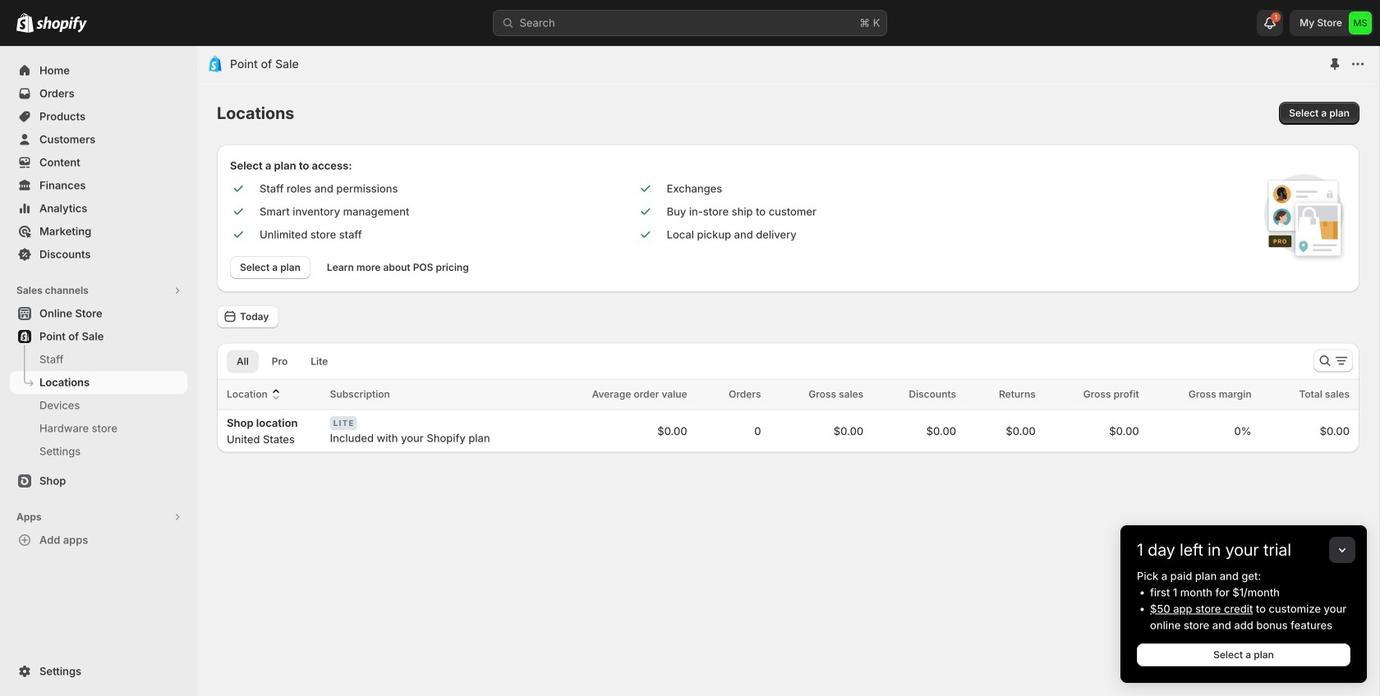 Task type: describe. For each thing, give the bounding box(es) containing it.
icon for point of sale image
[[207, 56, 224, 72]]

shopify image
[[16, 13, 34, 33]]



Task type: locate. For each thing, give the bounding box(es) containing it.
fullscreen dialog
[[197, 46, 1380, 697]]

shopify image
[[36, 16, 87, 33]]

my store image
[[1349, 12, 1372, 35]]



Task type: vqa. For each thing, say whether or not it's contained in the screenshot.
PROFIT MARGIN 'cell'
no



